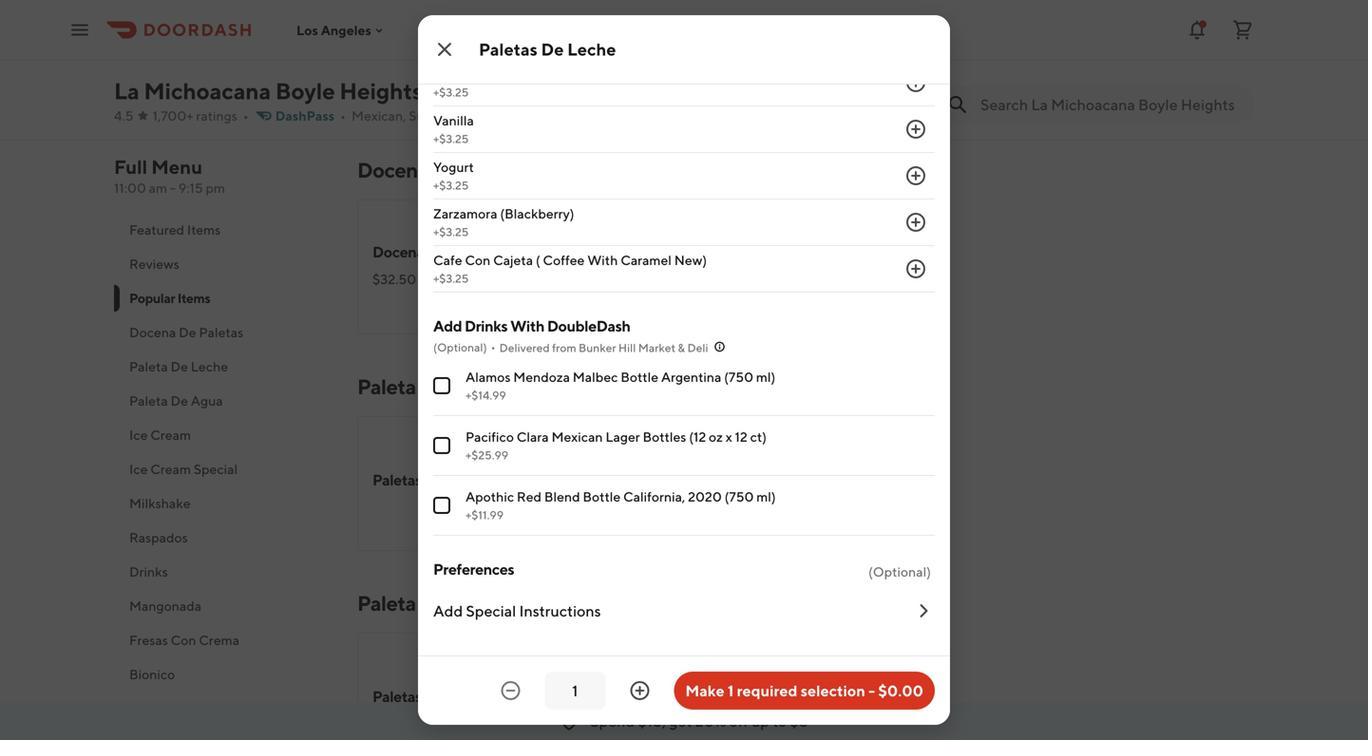 Task type: describe. For each thing, give the bounding box(es) containing it.
chili
[[602, 51, 627, 67]]

de left apothic
[[424, 471, 444, 489]]

paletas inside button
[[199, 325, 243, 340]]

close paletas de leche image
[[433, 38, 456, 61]]

mexican,
[[352, 108, 406, 124]]

featured items button
[[114, 213, 335, 247]]

• for (optional) •
[[491, 340, 496, 354]]

0 vertical spatial docena
[[357, 158, 429, 182]]

fresas con crema button
[[114, 623, 335, 658]]

market
[[638, 341, 676, 355]]

california,
[[624, 489, 686, 505]]

corn
[[439, 32, 470, 48]]

• right ratings
[[243, 108, 249, 124]]

bionico button
[[114, 658, 335, 692]]

(750 inside alamos mendoza malbec bottle argentina (750 ml) +$14.99
[[724, 369, 754, 385]]

1 vertical spatial agua
[[450, 591, 499, 616]]

0 vertical spatial snacks
[[409, 108, 451, 124]]

de down (optional) •
[[420, 374, 446, 399]]

ct)
[[750, 429, 767, 445]]

leche inside dialog
[[568, 39, 616, 59]]

heights
[[340, 77, 423, 105]]

with inside cafe con cajeta ( coffee with caramel new) +$3.25
[[588, 252, 618, 268]]

1 +$3.25 from the top
[[433, 39, 469, 52]]

steam
[[398, 32, 437, 48]]

menu
[[151, 156, 203, 178]]

de inside button
[[171, 359, 188, 374]]

reviews
[[129, 256, 179, 272]]

add special instructions
[[433, 602, 601, 620]]

add inside add special instructions button
[[433, 602, 463, 620]]

reviews button
[[114, 247, 335, 281]]

apothic
[[466, 489, 514, 505]]

de down the "preferences"
[[420, 591, 446, 616]]

cream for ice cream
[[150, 427, 191, 443]]

• for $4.23 •
[[410, 74, 416, 89]]

- for 1
[[869, 682, 875, 700]]

de down vanilla +$3.25
[[432, 158, 459, 182]]

paletas de leche dialog
[[418, 0, 950, 725]]

butter
[[503, 51, 541, 67]]

(
[[536, 252, 540, 268]]

bottles
[[643, 429, 687, 445]]

yogurt +$3.25
[[433, 159, 474, 192]]

instructions
[[519, 602, 601, 620]]

paleta inside button
[[129, 359, 168, 374]]

(33)
[[463, 74, 487, 89]]

cafe con cajeta ( coffee with caramel new) +$3.25
[[433, 252, 707, 285]]

dashpass •
[[275, 108, 346, 124]]

0 items, open order cart image
[[1232, 19, 1255, 41]]

blend
[[544, 489, 580, 505]]

2 add button from the left
[[1194, 76, 1243, 106]]

clara
[[517, 429, 549, 445]]

coffee
[[543, 252, 585, 268]]

$15,
[[638, 712, 666, 730]]

pm
[[206, 180, 225, 196]]

the
[[490, 32, 511, 48]]

featured
[[129, 222, 184, 238]]

deli
[[688, 341, 709, 355]]

docena inside button
[[129, 325, 176, 340]]

mi
[[490, 108, 505, 124]]

apothic red blend bottle california, 2020 (750 ml) +$11.99
[[466, 489, 776, 522]]

bionico
[[129, 667, 175, 682]]

increase quantity by 1 image for yogurt
[[905, 164, 928, 187]]

bottle for malbec
[[621, 369, 659, 385]]

drinks button
[[114, 555, 335, 589]]

increase quantity by 1 image for vanilla
[[905, 118, 928, 141]]

+$3.25 inside cafe con cajeta ( coffee with caramel new) +$3.25
[[433, 272, 469, 285]]

raspados
[[129, 530, 188, 546]]

items for featured items
[[187, 222, 221, 238]]

preferences
[[433, 560, 514, 578]]

docena de paletas inside button
[[129, 325, 243, 340]]

milkshake button
[[114, 487, 335, 521]]

raspados button
[[114, 521, 335, 555]]

paletas de agua
[[373, 688, 482, 706]]

ml) inside alamos mendoza malbec bottle argentina (750 ml) +$14.99
[[756, 369, 776, 385]]

docena de paletas
[[373, 243, 496, 261]]

pacifico
[[466, 429, 514, 445]]

yogurt
[[433, 159, 474, 175]]

drinks inside group
[[465, 317, 508, 335]]

from
[[552, 341, 577, 355]]

add drinks with doubledash
[[433, 317, 631, 335]]

2 vertical spatial increase quantity by 1 image
[[629, 680, 651, 702]]

con for cafe
[[465, 252, 491, 268]]

1 horizontal spatial paleta de leche
[[357, 374, 507, 399]]

delivered from bunker hill market & deli image
[[712, 339, 728, 355]]

cotija
[[373, 51, 406, 67]]

caramel
[[621, 252, 672, 268]]

snacks button
[[114, 692, 335, 726]]

mexican
[[552, 429, 603, 445]]

docena de paletas button
[[114, 316, 335, 350]]

docena de paletas image
[[663, 200, 798, 335]]

$4.23
[[373, 74, 407, 89]]

drinks inside button
[[129, 564, 168, 580]]

cream for ice cream special
[[150, 461, 191, 477]]

ice cream special button
[[114, 452, 335, 487]]

doubledash
[[547, 317, 631, 335]]

zarzamora
[[433, 206, 498, 221]]

items for popular items
[[177, 290, 210, 306]]

elote image
[[663, 0, 798, 118]]

$32.50
[[373, 271, 416, 287]]

&
[[678, 341, 685, 355]]

ml) inside apothic red blend bottle california, 2020 (750 ml) +$11.99
[[757, 489, 776, 505]]

agua inside button
[[191, 393, 223, 409]]

featured items
[[129, 222, 221, 238]]

alamos
[[466, 369, 511, 385]]

malbec
[[573, 369, 618, 385]]

snacks inside button
[[129, 701, 172, 717]]

required
[[737, 682, 798, 700]]

with
[[579, 32, 605, 48]]

+$3.25 inside vanilla +$3.25
[[433, 132, 469, 145]]

(blackberry)
[[500, 206, 575, 221]]

• left '2.1'
[[459, 108, 464, 124]]

0 vertical spatial special
[[194, 461, 238, 477]]

11:00
[[114, 180, 146, 196]]

1,700+
[[153, 108, 194, 124]]

$5
[[790, 712, 809, 730]]

make
[[686, 682, 725, 700]]

cajeta
[[493, 252, 533, 268]]

fresas con crema
[[129, 633, 240, 648]]

de
[[427, 243, 444, 261]]

pacifico clara mexican lager bottles (12 oz x 12 ct) +$25.99
[[466, 429, 767, 462]]

argentina
[[661, 369, 722, 385]]

con for fresas
[[171, 633, 196, 648]]

cob.
[[513, 32, 539, 48]]

12
[[735, 429, 748, 445]]

paleta de leche button
[[114, 350, 335, 384]]

ice cream special
[[129, 461, 238, 477]]



Task type: vqa. For each thing, say whether or not it's contained in the screenshot.
checkbox
yes



Task type: locate. For each thing, give the bounding box(es) containing it.
0 horizontal spatial paleta de agua
[[129, 393, 223, 409]]

1 vertical spatial special
[[466, 602, 516, 620]]

bottle right the blend
[[583, 489, 621, 505]]

1 vertical spatial cream
[[150, 461, 191, 477]]

+$3.25 left 'on'
[[433, 39, 469, 52]]

- right am
[[170, 180, 176, 196]]

increase quantity by 1 image for cafe con cajeta ( coffee with caramel new)
[[905, 258, 928, 280]]

paleta de agua down the "preferences"
[[357, 591, 499, 616]]

0 vertical spatial with
[[588, 252, 618, 268]]

powder.
[[373, 70, 421, 86]]

agua down paleta de leche button
[[191, 393, 223, 409]]

3 +$3.25 from the top
[[433, 132, 469, 145]]

1 horizontal spatial docena de paletas
[[357, 158, 530, 182]]

- inside make 1 required selection - $0.00 "button"
[[869, 682, 875, 700]]

1 horizontal spatial with
[[588, 252, 618, 268]]

vanilla
[[433, 113, 474, 128]]

0 vertical spatial items
[[187, 222, 221, 238]]

1 vertical spatial -
[[869, 682, 875, 700]]

de right cob. at the left top of page
[[541, 39, 564, 59]]

(optional) for (optional) •
[[433, 341, 487, 354]]

• inside (optional) •
[[491, 340, 496, 354]]

add drinks with doubledash group
[[433, 316, 935, 536]]

full
[[114, 156, 147, 178]]

hill
[[619, 341, 636, 355]]

spend
[[590, 712, 635, 730]]

3 increase quantity by 1 image from the top
[[905, 258, 928, 280]]

+$3.25 up vanilla
[[433, 86, 469, 99]]

paleta de agua inside button
[[129, 393, 223, 409]]

5 +$3.25 from the top
[[433, 225, 469, 239]]

bunker
[[579, 341, 616, 355]]

1 vertical spatial docena
[[373, 243, 424, 261]]

paleta de agua up the ice cream
[[129, 393, 223, 409]]

1 vertical spatial snacks
[[129, 701, 172, 717]]

items right "popular"
[[177, 290, 210, 306]]

$4.23 •
[[373, 74, 416, 89]]

None checkbox
[[433, 377, 450, 394], [433, 497, 450, 514], [433, 377, 450, 394], [433, 497, 450, 514]]

0 horizontal spatial -
[[170, 180, 176, 196]]

agua
[[191, 393, 223, 409], [450, 591, 499, 616], [447, 688, 482, 706]]

docena de paletas
[[357, 158, 530, 182], [129, 325, 243, 340]]

0 vertical spatial agua
[[191, 393, 223, 409]]

drinks up (optional) •
[[465, 317, 508, 335]]

decrease quantity by 1 image
[[499, 680, 522, 702]]

2 +$3.25 from the top
[[433, 86, 469, 99]]

items up the reviews button
[[187, 222, 221, 238]]

docena
[[357, 158, 429, 182], [373, 243, 424, 261], [129, 325, 176, 340]]

con right cafe
[[465, 252, 491, 268]]

up
[[752, 712, 770, 730]]

ratings
[[196, 108, 237, 124]]

(12
[[689, 429, 706, 445]]

2 increase quantity by 1 image from the top
[[905, 164, 928, 187]]

0 horizontal spatial paleta de leche
[[129, 359, 228, 374]]

+$3.25 inside yogurt +$3.25
[[433, 179, 469, 192]]

notification bell image
[[1186, 19, 1209, 41]]

ice for ice cream special
[[129, 461, 148, 477]]

lager
[[606, 429, 640, 445]]

0 vertical spatial bottle
[[621, 369, 659, 385]]

$0.00
[[878, 682, 924, 700]]

with right coffee
[[588, 252, 618, 268]]

mayo,
[[608, 32, 644, 48]]

con inside cafe con cajeta ( coffee with caramel new) +$3.25
[[465, 252, 491, 268]]

bottle inside apothic red blend bottle california, 2020 (750 ml) +$11.99
[[583, 489, 621, 505]]

cream
[[150, 427, 191, 443], [150, 461, 191, 477]]

serve
[[542, 32, 576, 48]]

paleta de agua
[[129, 393, 223, 409], [357, 591, 499, 616]]

paleta inside button
[[129, 393, 168, 409]]

ice up milkshake
[[129, 461, 148, 477]]

spicy
[[569, 51, 599, 67]]

2020
[[688, 489, 722, 505]]

1 vertical spatial paletas de leche
[[373, 471, 488, 489]]

la michoacana boyle heights
[[114, 77, 423, 105]]

4 +$3.25 from the top
[[433, 179, 469, 192]]

1 horizontal spatial (optional)
[[869, 564, 931, 580]]

2 (750 from the top
[[725, 489, 754, 505]]

Current quantity is 1 number field
[[556, 680, 594, 701]]

angeles
[[321, 22, 372, 38]]

la
[[114, 77, 139, 105]]

- inside full menu 11:00 am - 9:15 pm
[[170, 180, 176, 196]]

mangonada button
[[114, 589, 335, 623]]

alamos mendoza malbec bottle argentina (750 ml) +$14.99
[[466, 369, 776, 402]]

snacks down bionico
[[129, 701, 172, 717]]

paleta de leche inside button
[[129, 359, 228, 374]]

leche inside button
[[191, 359, 228, 374]]

full menu 11:00 am - 9:15 pm
[[114, 156, 225, 196]]

x
[[726, 429, 732, 445]]

1 vertical spatial ml)
[[757, 489, 776, 505]]

- left the $0.00
[[869, 682, 875, 700]]

paletas de leche inside dialog
[[479, 39, 616, 59]]

0 vertical spatial cream
[[150, 427, 191, 443]]

0 horizontal spatial snacks
[[129, 701, 172, 717]]

hot
[[373, 32, 396, 48]]

0 horizontal spatial con
[[171, 633, 196, 648]]

(750 inside apothic red blend bottle california, 2020 (750 ml) +$11.99
[[725, 489, 754, 505]]

•
[[410, 74, 416, 89], [243, 108, 249, 124], [340, 108, 346, 124], [459, 108, 464, 124], [491, 340, 496, 354]]

1 vertical spatial con
[[171, 633, 196, 648]]

paleta de agua button
[[114, 384, 335, 418]]

1 vertical spatial increase quantity by 1 image
[[905, 211, 928, 234]]

popular items
[[129, 290, 210, 306]]

+$3.25 down cafe
[[433, 272, 469, 285]]

0 vertical spatial paletas de leche
[[479, 39, 616, 59]]

los angeles
[[297, 22, 372, 38]]

special down the "preferences"
[[466, 602, 516, 620]]

0 vertical spatial increase quantity by 1 image
[[905, 118, 928, 141]]

0 vertical spatial increase quantity by 1 image
[[905, 71, 928, 94]]

to
[[773, 712, 787, 730]]

con right fresas
[[171, 633, 196, 648]]

1,700+ ratings •
[[153, 108, 249, 124]]

on
[[472, 32, 488, 48]]

cafe
[[433, 252, 462, 268]]

docena down mexican,
[[357, 158, 429, 182]]

81%
[[437, 74, 460, 89]]

0 vertical spatial docena de paletas
[[357, 158, 530, 182]]

1 vertical spatial docena de paletas
[[129, 325, 243, 340]]

1 add button from the left
[[738, 76, 787, 106]]

none checkbox inside add drinks with doubledash group
[[433, 437, 450, 454]]

0 vertical spatial ice
[[129, 427, 148, 443]]

(750 right 2020
[[725, 489, 754, 505]]

docena de paletas down popular items
[[129, 325, 243, 340]]

0 vertical spatial ml)
[[756, 369, 776, 385]]

increase quantity by 1 image for zarzamora (blackberry)
[[905, 211, 928, 234]]

0 vertical spatial (750
[[724, 369, 754, 385]]

1 vertical spatial bottle
[[583, 489, 621, 505]]

con inside button
[[171, 633, 196, 648]]

docena down "popular"
[[129, 325, 176, 340]]

items inside button
[[187, 222, 221, 238]]

6 +$3.25 from the top
[[433, 272, 469, 285]]

1 horizontal spatial paleta de agua
[[357, 591, 499, 616]]

0 vertical spatial (optional)
[[433, 341, 487, 354]]

9:15
[[178, 180, 203, 196]]

paletas inside dialog
[[479, 39, 538, 59]]

agua down the "preferences"
[[450, 591, 499, 616]]

0 horizontal spatial special
[[194, 461, 238, 477]]

0 horizontal spatial drinks
[[129, 564, 168, 580]]

2 vertical spatial increase quantity by 1 image
[[905, 258, 928, 280]]

1 vertical spatial items
[[177, 290, 210, 306]]

2 ice from the top
[[129, 461, 148, 477]]

elote hot steam corn on the cob. serve with mayo, cotija cheese, melted butter and spicy chili powder.
[[373, 7, 644, 86]]

1 increase quantity by 1 image from the top
[[905, 71, 928, 94]]

2 vertical spatial agua
[[447, 688, 482, 706]]

con
[[465, 252, 491, 268], [171, 633, 196, 648]]

ml) down ct) at the bottom
[[757, 489, 776, 505]]

and
[[543, 51, 566, 67]]

Item Search search field
[[981, 94, 1239, 115]]

0 horizontal spatial (optional)
[[433, 341, 487, 354]]

• for dashpass •
[[340, 108, 346, 124]]

1 vertical spatial paleta de agua
[[357, 591, 499, 616]]

open menu image
[[68, 19, 91, 41]]

cream up ice cream special
[[150, 427, 191, 443]]

milkshake
[[129, 496, 191, 511]]

ml) up ct) at the bottom
[[756, 369, 776, 385]]

delivered
[[500, 341, 550, 355]]

increase quantity by 1 image
[[905, 118, 928, 141], [905, 211, 928, 234], [629, 680, 651, 702]]

1 ice from the top
[[129, 427, 148, 443]]

docena de paletas down vanilla +$3.25
[[357, 158, 530, 182]]

paleta de leche down (optional) •
[[357, 374, 507, 399]]

1 vertical spatial (optional)
[[869, 564, 931, 580]]

+$3.25 down zarzamora
[[433, 225, 469, 239]]

agua left 'decrease quantity by 1' icon
[[447, 688, 482, 706]]

los angeles button
[[297, 22, 387, 38]]

special down ice cream button
[[194, 461, 238, 477]]

drinks
[[465, 317, 508, 335], [129, 564, 168, 580]]

de down popular items
[[179, 325, 196, 340]]

1 vertical spatial (750
[[725, 489, 754, 505]]

-
[[170, 180, 176, 196], [869, 682, 875, 700]]

+$3.25 down vanilla
[[433, 132, 469, 145]]

+$25.99
[[466, 449, 509, 462]]

1 horizontal spatial snacks
[[409, 108, 451, 124]]

81% (33)
[[437, 74, 487, 89]]

None checkbox
[[433, 437, 450, 454]]

0 vertical spatial paleta de agua
[[129, 393, 223, 409]]

0 horizontal spatial with
[[510, 317, 545, 335]]

2 cream from the top
[[150, 461, 191, 477]]

1 horizontal spatial drinks
[[465, 317, 508, 335]]

de left 'decrease quantity by 1' icon
[[424, 688, 444, 706]]

(optional) inside (optional) •
[[433, 341, 487, 354]]

docena up the $32.50
[[373, 243, 424, 261]]

snacks down 81%
[[409, 108, 451, 124]]

delivered from bunker hill market & deli
[[500, 341, 709, 355]]

group
[[433, 0, 935, 293]]

am
[[149, 180, 167, 196]]

ice up ice cream special
[[129, 427, 148, 443]]

1 horizontal spatial -
[[869, 682, 875, 700]]

ice
[[129, 427, 148, 443], [129, 461, 148, 477]]

bottle inside alamos mendoza malbec bottle argentina (750 ml) +$14.99
[[621, 369, 659, 385]]

0 horizontal spatial add button
[[738, 76, 787, 106]]

boyle
[[276, 77, 335, 105]]

0 vertical spatial drinks
[[465, 317, 508, 335]]

de down docena de paletas button
[[171, 359, 188, 374]]

paletas de leche image
[[663, 416, 798, 551]]

1 horizontal spatial special
[[466, 602, 516, 620]]

+$3.25
[[433, 39, 469, 52], [433, 86, 469, 99], [433, 132, 469, 145], [433, 179, 469, 192], [433, 225, 469, 239], [433, 272, 469, 285]]

popular
[[129, 290, 175, 306]]

special inside paletas de leche dialog
[[466, 602, 516, 620]]

zarzamora (blackberry) +$3.25
[[433, 206, 575, 239]]

0 horizontal spatial docena de paletas
[[129, 325, 243, 340]]

0 vertical spatial -
[[170, 180, 176, 196]]

2 vertical spatial docena
[[129, 325, 176, 340]]

mangonada
[[129, 598, 202, 614]]

melted
[[457, 51, 500, 67]]

• right '$4.23'
[[410, 74, 416, 89]]

1 horizontal spatial con
[[465, 252, 491, 268]]

michoacana
[[144, 77, 271, 105]]

+$3.25 inside the zarzamora (blackberry) +$3.25
[[433, 225, 469, 239]]

1 horizontal spatial add button
[[1194, 76, 1243, 106]]

• left mexican,
[[340, 108, 346, 124]]

bottle down hill
[[621, 369, 659, 385]]

with up delivered at the top
[[510, 317, 545, 335]]

ice for ice cream
[[129, 427, 148, 443]]

1 vertical spatial drinks
[[129, 564, 168, 580]]

increase quantity by 1 image
[[905, 71, 928, 94], [905, 164, 928, 187], [905, 258, 928, 280]]

crema
[[199, 633, 240, 648]]

(750 down delivered from bunker hill market & deli icon
[[724, 369, 754, 385]]

add inside add drinks with doubledash group
[[433, 317, 462, 335]]

1 vertical spatial with
[[510, 317, 545, 335]]

snacks
[[409, 108, 451, 124], [129, 701, 172, 717]]

+$3.25 down yogurt
[[433, 179, 469, 192]]

(optional) for (optional)
[[869, 564, 931, 580]]

paleta de leche down docena de paletas button
[[129, 359, 228, 374]]

1 (750 from the top
[[724, 369, 754, 385]]

1 cream from the top
[[150, 427, 191, 443]]

paletas de leche
[[479, 39, 616, 59], [373, 471, 488, 489]]

selection
[[801, 682, 866, 700]]

• up 'alamos'
[[491, 340, 496, 354]]

1 vertical spatial ice
[[129, 461, 148, 477]]

fresas
[[129, 633, 168, 648]]

de inside dialog
[[541, 39, 564, 59]]

cream down the ice cream
[[150, 461, 191, 477]]

spend $15, get 20% off up to $5
[[590, 712, 809, 730]]

bottle for blend
[[583, 489, 621, 505]]

- for menu
[[170, 180, 176, 196]]

de up the ice cream
[[171, 393, 188, 409]]

1 vertical spatial increase quantity by 1 image
[[905, 164, 928, 187]]

+$14.99
[[466, 389, 506, 402]]

0 vertical spatial con
[[465, 252, 491, 268]]

group containing vanilla
[[433, 0, 935, 293]]

drinks down "raspados"
[[129, 564, 168, 580]]

bottle
[[621, 369, 659, 385], [583, 489, 621, 505]]



